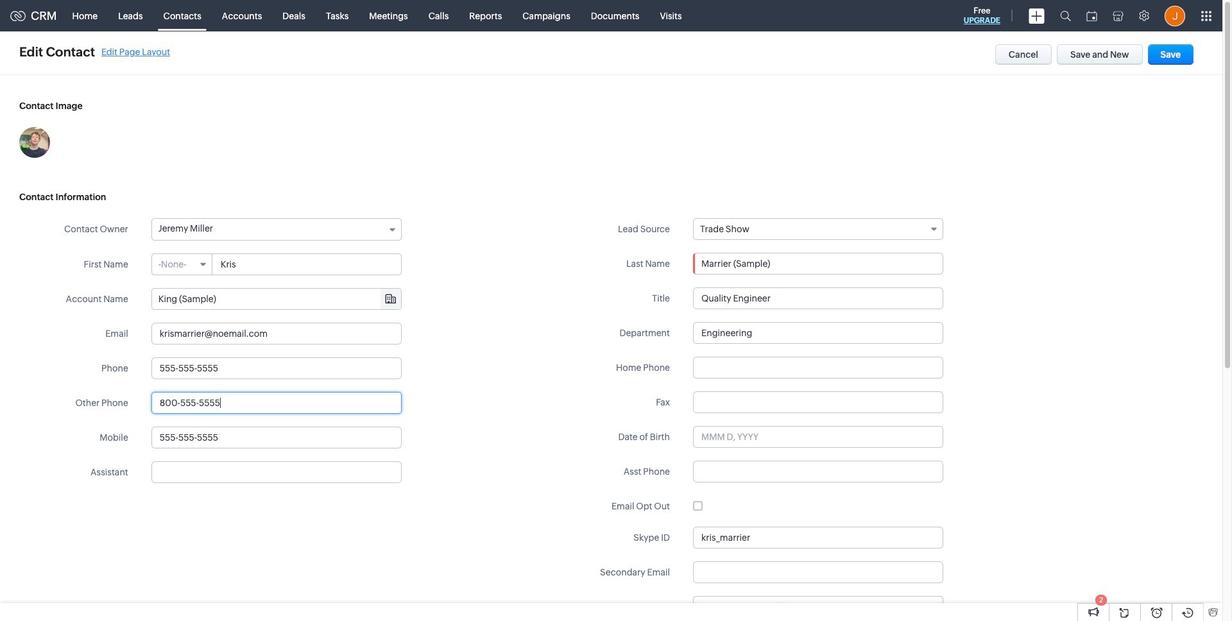 Task type: vqa. For each thing, say whether or not it's contained in the screenshot.
'Profile' icon
yes



Task type: locate. For each thing, give the bounding box(es) containing it.
MMM D, YYYY text field
[[693, 426, 943, 448]]

None text field
[[693, 253, 943, 275], [693, 288, 943, 309], [152, 289, 401, 309], [693, 322, 943, 344], [151, 323, 402, 345], [151, 357, 402, 379], [151, 392, 402, 414], [151, 427, 402, 449], [693, 461, 943, 483], [693, 527, 943, 549], [710, 597, 943, 617], [693, 253, 943, 275], [693, 288, 943, 309], [152, 289, 401, 309], [693, 322, 943, 344], [151, 323, 402, 345], [151, 357, 402, 379], [151, 392, 402, 414], [151, 427, 402, 449], [693, 461, 943, 483], [693, 527, 943, 549], [710, 597, 943, 617]]

logo image
[[10, 11, 26, 21]]

create menu element
[[1021, 0, 1052, 31]]

None field
[[693, 218, 943, 240], [152, 254, 212, 275], [152, 289, 401, 309], [693, 218, 943, 240], [152, 254, 212, 275], [152, 289, 401, 309]]

search element
[[1052, 0, 1079, 31]]

None text field
[[213, 254, 401, 275], [693, 357, 943, 379], [693, 391, 943, 413], [151, 461, 402, 483], [693, 562, 943, 583], [213, 254, 401, 275], [693, 357, 943, 379], [693, 391, 943, 413], [151, 461, 402, 483], [693, 562, 943, 583]]



Task type: describe. For each thing, give the bounding box(es) containing it.
search image
[[1060, 10, 1071, 21]]

image image
[[19, 127, 50, 158]]

calendar image
[[1086, 11, 1097, 21]]

profile image
[[1165, 5, 1185, 26]]

create menu image
[[1029, 8, 1045, 23]]

profile element
[[1157, 0, 1193, 31]]



